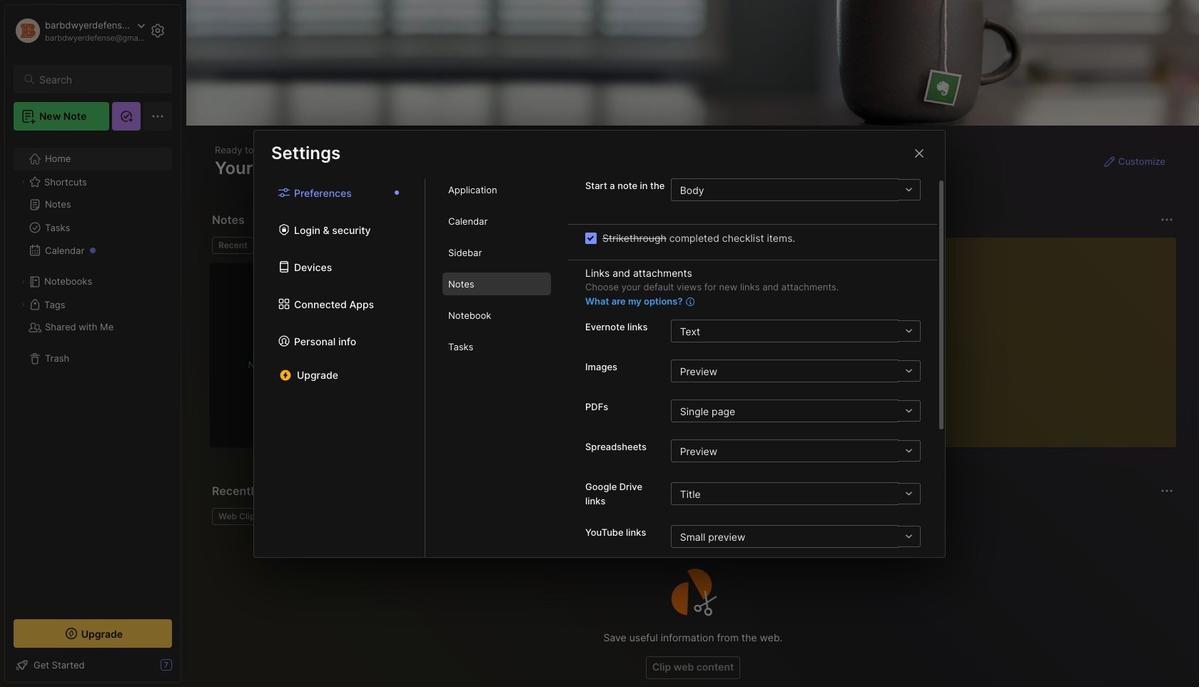 Task type: vqa. For each thing, say whether or not it's contained in the screenshot.
search inside button
no



Task type: locate. For each thing, give the bounding box(es) containing it.
Choose default view option for Images field
[[671, 360, 921, 383]]

None search field
[[39, 71, 159, 88]]

tab
[[443, 178, 551, 201], [443, 210, 551, 233], [212, 237, 254, 254], [260, 237, 317, 254], [443, 241, 551, 264], [443, 273, 551, 296], [443, 304, 551, 327], [443, 335, 551, 358], [212, 508, 266, 525]]

tree
[[5, 139, 181, 607]]

main element
[[0, 0, 186, 687]]

Choose default view option for PDFs field
[[671, 400, 921, 423]]

Choose default view option for Google Drive links field
[[671, 483, 921, 505]]

expand notebooks image
[[19, 278, 27, 286]]

tab list
[[254, 178, 425, 557], [425, 178, 568, 557], [212, 237, 843, 254]]

settings image
[[149, 22, 166, 39]]

Search text field
[[39, 73, 159, 86]]

close image
[[911, 145, 928, 162]]



Task type: describe. For each thing, give the bounding box(es) containing it.
Choose default view option for YouTube links field
[[671, 525, 921, 548]]

Start a new note in the body or title. field
[[671, 178, 921, 201]]

Choose default view option for Evernote links field
[[671, 320, 921, 343]]

Choose default view option for Spreadsheets field
[[671, 440, 921, 463]]

Start writing… text field
[[878, 238, 1176, 436]]

Select30 checkbox
[[585, 232, 597, 244]]

tree inside main element
[[5, 139, 181, 607]]

none search field inside main element
[[39, 71, 159, 88]]

expand tags image
[[19, 301, 27, 309]]



